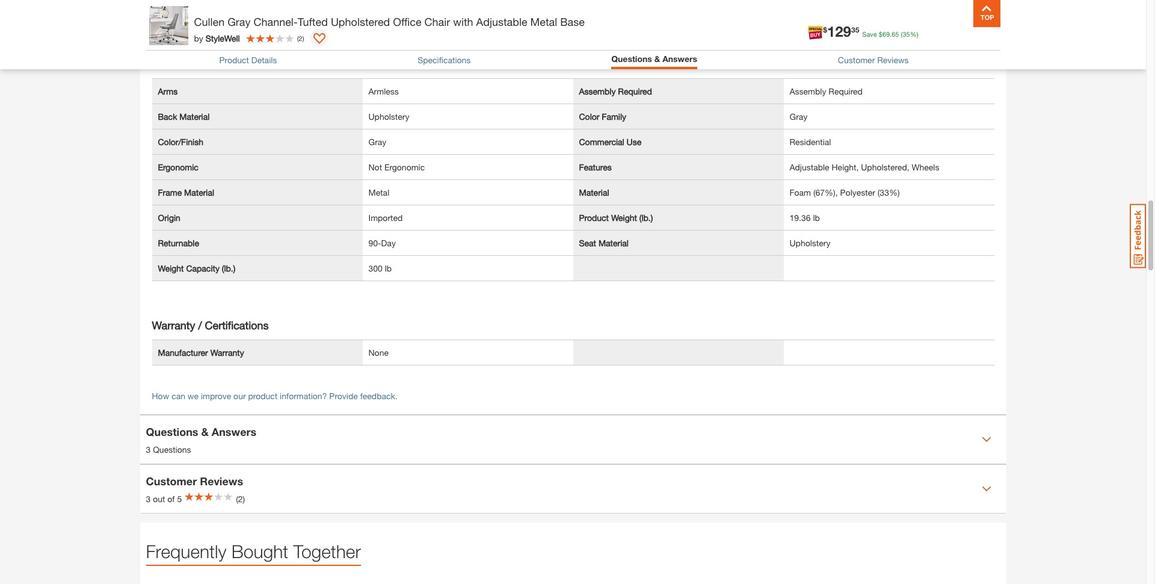 Task type: vqa. For each thing, say whether or not it's contained in the screenshot.
wreaths
no



Task type: describe. For each thing, give the bounding box(es) containing it.
color
[[579, 111, 600, 122]]

commercial use
[[579, 137, 642, 147]]

1 horizontal spatial 35
[[903, 30, 911, 38]]

specifications
[[418, 55, 471, 65]]

1 horizontal spatial $
[[880, 30, 883, 38]]

display image
[[313, 33, 325, 45]]

2 required from the left
[[829, 86, 863, 96]]

we
[[188, 391, 199, 401]]

how
[[152, 391, 169, 401]]

save
[[863, 30, 878, 38]]

chair
[[425, 15, 451, 28]]

1 horizontal spatial reviews
[[878, 55, 909, 65]]

90-
[[369, 238, 381, 248]]

0 horizontal spatial (
[[297, 34, 299, 42]]

1 ergonomic from the left
[[158, 162, 199, 172]]

by
[[194, 33, 203, 43]]

material down features
[[579, 187, 610, 198]]

0 horizontal spatial details
[[152, 57, 185, 70]]

family
[[602, 111, 627, 122]]

use
[[627, 137, 642, 147]]

3 out of 5
[[146, 493, 182, 504]]

commercial
[[579, 137, 625, 147]]

(2)
[[236, 493, 245, 504]]

imported
[[369, 213, 403, 223]]

office
[[393, 15, 422, 28]]

of
[[168, 493, 175, 504]]

seat material
[[579, 238, 629, 248]]

frequently bought together
[[146, 541, 361, 562]]

none
[[369, 347, 389, 358]]

bought
[[232, 541, 289, 562]]

129
[[828, 23, 852, 40]]

caret image for questions & answers
[[982, 435, 992, 444]]

product weight (lb.)
[[579, 213, 653, 223]]

together
[[294, 541, 361, 562]]

lb for 300 lb
[[385, 263, 392, 273]]

how can we improve our product information? provide feedback.
[[152, 391, 398, 401]]

0 horizontal spatial weight
[[158, 263, 184, 273]]

product
[[248, 391, 278, 401]]

frame material
[[158, 187, 214, 198]]

2
[[299, 34, 303, 42]]

channel-
[[254, 15, 298, 28]]

manufacturer
[[158, 347, 208, 358]]

seat width (in.)
[[158, 2, 215, 12]]

upholstered,
[[862, 162, 910, 172]]

(lb.) for product weight (lb.)
[[640, 213, 653, 223]]

tufted
[[298, 15, 328, 28]]

our
[[234, 391, 246, 401]]

product details
[[219, 55, 277, 65]]

feedback link image
[[1131, 204, 1147, 269]]

.
[[891, 30, 892, 38]]

material for frame
[[184, 187, 214, 198]]

/
[[198, 319, 202, 332]]

not
[[369, 162, 382, 172]]

warranty / certifications
[[152, 319, 269, 332]]

material for seat
[[599, 238, 629, 248]]

weight capacity (lb.)
[[158, 263, 236, 273]]

cullen gray channel-tufted upholstered office chair with adjustable metal base
[[194, 15, 585, 28]]

upholstered
[[331, 15, 390, 28]]

top button
[[974, 0, 1001, 27]]

back material
[[158, 111, 210, 122]]

1 horizontal spatial details
[[252, 55, 277, 65]]

not ergonomic
[[369, 162, 425, 172]]

back
[[158, 111, 177, 122]]

product for product details
[[219, 55, 249, 65]]

capacity
[[186, 263, 220, 273]]

questions & answers
[[612, 54, 698, 64]]

certifications
[[205, 319, 269, 332]]

improve
[[201, 391, 231, 401]]

1 horizontal spatial adjustable
[[790, 162, 830, 172]]

0 vertical spatial weight
[[612, 213, 638, 223]]

19.36
[[790, 213, 811, 223]]

& for questions & answers
[[655, 54, 661, 64]]

2 vertical spatial questions
[[153, 444, 191, 454]]

1 vertical spatial reviews
[[200, 474, 243, 487]]

stylewell
[[206, 33, 240, 43]]

base
[[561, 15, 585, 28]]

arms
[[158, 86, 178, 96]]

(67%),
[[814, 187, 838, 198]]

0 vertical spatial customer reviews
[[839, 55, 909, 65]]

save $ 69 . 65 ( 35 %)
[[863, 30, 919, 38]]

1 horizontal spatial customer
[[839, 55, 876, 65]]

questions for questions & answers 3 questions
[[146, 425, 198, 438]]

300 lb
[[369, 263, 392, 273]]

(lb.) for weight capacity (lb.)
[[222, 263, 236, 273]]

seat for seat material
[[579, 238, 597, 248]]

frame
[[158, 187, 182, 198]]

residential
[[790, 137, 832, 147]]

polyester
[[841, 187, 876, 198]]

35 inside $ 129 35
[[852, 25, 860, 34]]

questions for questions & answers
[[612, 54, 653, 64]]

(in.)
[[202, 2, 215, 12]]

(33%)
[[878, 187, 900, 198]]

19.36 lb
[[790, 213, 821, 223]]

)
[[303, 34, 304, 42]]



Task type: locate. For each thing, give the bounding box(es) containing it.
adjustable right with
[[477, 15, 528, 28]]

0 horizontal spatial adjustable
[[477, 15, 528, 28]]

1 horizontal spatial answers
[[663, 54, 698, 64]]

0 vertical spatial answers
[[663, 54, 698, 64]]

1 vertical spatial product
[[579, 213, 609, 223]]

1 horizontal spatial required
[[829, 86, 863, 96]]

& for questions & answers 3 questions
[[201, 425, 209, 438]]

0 vertical spatial (lb.)
[[640, 213, 653, 223]]

%)
[[911, 30, 919, 38]]

0 horizontal spatial $
[[824, 25, 828, 34]]

metal left base
[[531, 15, 558, 28]]

returnable
[[158, 238, 199, 248]]

product down "stylewell"
[[219, 55, 249, 65]]

adjustable height, upholstered, wheels
[[790, 162, 940, 172]]

( right "65"
[[902, 30, 903, 38]]

1 vertical spatial seat
[[579, 238, 597, 248]]

assembly required up family
[[579, 86, 653, 96]]

0 vertical spatial product
[[219, 55, 249, 65]]

height,
[[832, 162, 859, 172]]

& inside questions & answers 3 questions
[[201, 425, 209, 438]]

lb
[[814, 213, 821, 223], [385, 263, 392, 273]]

details down channel-
[[252, 55, 277, 65]]

weight down returnable
[[158, 263, 184, 273]]

1 vertical spatial 3
[[146, 493, 151, 504]]

0 vertical spatial gray
[[228, 15, 251, 28]]

0 horizontal spatial reviews
[[200, 474, 243, 487]]

0 vertical spatial seat
[[158, 2, 175, 12]]

( 2 )
[[297, 34, 304, 42]]

0 vertical spatial lb
[[814, 213, 821, 223]]

warranty down certifications
[[210, 347, 244, 358]]

day
[[381, 238, 396, 248]]

1 horizontal spatial assembly required
[[790, 86, 863, 96]]

armless
[[369, 86, 399, 96]]

customer reviews
[[839, 55, 909, 65], [146, 474, 243, 487]]

1 horizontal spatial (
[[902, 30, 903, 38]]

2 caret image from the top
[[982, 484, 992, 494]]

manufacturer warranty
[[158, 347, 244, 358]]

reviews down .
[[878, 55, 909, 65]]

0 horizontal spatial 35
[[852, 25, 860, 34]]

can
[[172, 391, 185, 401]]

details
[[252, 55, 277, 65], [152, 57, 185, 70]]

provide
[[330, 391, 358, 401]]

1 vertical spatial questions
[[146, 425, 198, 438]]

lb for 19.36 lb
[[814, 213, 821, 223]]

0 vertical spatial metal
[[531, 15, 558, 28]]

0 horizontal spatial assembly required
[[579, 86, 653, 96]]

300
[[369, 263, 383, 273]]

answers for questions & answers
[[663, 54, 698, 64]]

1 caret image from the top
[[982, 435, 992, 444]]

1 vertical spatial metal
[[369, 187, 390, 198]]

seat left width
[[158, 2, 175, 12]]

1 horizontal spatial (lb.)
[[640, 213, 653, 223]]

caret image for customer reviews
[[982, 484, 992, 494]]

feedback.
[[360, 391, 398, 401]]

0 vertical spatial 3
[[146, 444, 151, 454]]

answers
[[663, 54, 698, 64], [212, 425, 257, 438]]

1 vertical spatial adjustable
[[790, 162, 830, 172]]

cullen
[[194, 15, 225, 28]]

warranty left /
[[152, 319, 195, 332]]

0 horizontal spatial customer
[[146, 474, 197, 487]]

2 assembly required from the left
[[790, 86, 863, 96]]

out
[[153, 493, 165, 504]]

1 vertical spatial customer reviews
[[146, 474, 243, 487]]

0 vertical spatial warranty
[[152, 319, 195, 332]]

information?
[[280, 391, 327, 401]]

2 vertical spatial gray
[[369, 137, 387, 147]]

assembly
[[579, 86, 616, 96], [790, 86, 827, 96]]

3 up 3 out of 5
[[146, 444, 151, 454]]

0 horizontal spatial metal
[[369, 187, 390, 198]]

product details button
[[219, 55, 277, 65], [219, 55, 277, 65]]

warranty
[[152, 319, 195, 332], [210, 347, 244, 358]]

0 horizontal spatial lb
[[385, 263, 392, 273]]

ergonomic right not
[[385, 162, 425, 172]]

(
[[902, 30, 903, 38], [297, 34, 299, 42]]

0 horizontal spatial gray
[[228, 15, 251, 28]]

0 vertical spatial adjustable
[[477, 15, 528, 28]]

1 horizontal spatial weight
[[612, 213, 638, 223]]

1 vertical spatial warranty
[[210, 347, 244, 358]]

wheels
[[912, 162, 940, 172]]

answers inside questions & answers 3 questions
[[212, 425, 257, 438]]

1 horizontal spatial product
[[579, 213, 609, 223]]

color/finish
[[158, 137, 203, 147]]

0 horizontal spatial seat
[[158, 2, 175, 12]]

how can we improve our product information? provide feedback. link
[[152, 391, 398, 401]]

0 vertical spatial questions
[[612, 54, 653, 64]]

customer down save on the right
[[839, 55, 876, 65]]

0 horizontal spatial product
[[219, 55, 249, 65]]

2 horizontal spatial gray
[[790, 111, 808, 122]]

1 vertical spatial lb
[[385, 263, 392, 273]]

0 horizontal spatial (lb.)
[[222, 263, 236, 273]]

1 horizontal spatial metal
[[531, 15, 558, 28]]

35
[[852, 25, 860, 34], [903, 30, 911, 38]]

65
[[892, 30, 900, 38]]

product image image
[[149, 6, 188, 45]]

0 vertical spatial customer
[[839, 55, 876, 65]]

1 horizontal spatial seat
[[579, 238, 597, 248]]

0 horizontal spatial &
[[201, 425, 209, 438]]

0 horizontal spatial upholstery
[[369, 111, 410, 122]]

$ inside $ 129 35
[[824, 25, 828, 34]]

1 horizontal spatial &
[[655, 54, 661, 64]]

gray up not
[[369, 137, 387, 147]]

0 horizontal spatial assembly
[[579, 86, 616, 96]]

product up seat material
[[579, 213, 609, 223]]

( left )
[[297, 34, 299, 42]]

1 vertical spatial weight
[[158, 263, 184, 273]]

reviews
[[878, 55, 909, 65], [200, 474, 243, 487]]

customer
[[839, 55, 876, 65], [146, 474, 197, 487]]

1 3 from the top
[[146, 444, 151, 454]]

1 required from the left
[[619, 86, 653, 96]]

1 vertical spatial customer
[[146, 474, 197, 487]]

1 horizontal spatial ergonomic
[[385, 162, 425, 172]]

0 vertical spatial reviews
[[878, 55, 909, 65]]

required down $ 129 35
[[829, 86, 863, 96]]

$ left .
[[880, 30, 883, 38]]

2 assembly from the left
[[790, 86, 827, 96]]

0 vertical spatial &
[[655, 54, 661, 64]]

lb right 300
[[385, 263, 392, 273]]

0 horizontal spatial warranty
[[152, 319, 195, 332]]

1 horizontal spatial lb
[[814, 213, 821, 223]]

0 horizontal spatial ergonomic
[[158, 162, 199, 172]]

seat for seat width (in.)
[[158, 2, 175, 12]]

3 inside questions & answers 3 questions
[[146, 444, 151, 454]]

caret image
[[982, 435, 992, 444], [982, 484, 992, 494]]

1 vertical spatial answers
[[212, 425, 257, 438]]

material
[[180, 111, 210, 122], [184, 187, 214, 198], [579, 187, 610, 198], [599, 238, 629, 248]]

gray up "stylewell"
[[228, 15, 251, 28]]

material for back
[[180, 111, 210, 122]]

0 horizontal spatial required
[[619, 86, 653, 96]]

customer reviews button
[[839, 55, 909, 65], [839, 55, 909, 65]]

1 horizontal spatial upholstery
[[790, 238, 831, 248]]

reviews up (2)
[[200, 474, 243, 487]]

$ 129 35
[[824, 23, 860, 40]]

$ left save on the right
[[824, 25, 828, 34]]

width
[[178, 2, 200, 12]]

metal down not
[[369, 187, 390, 198]]

90-day
[[369, 238, 396, 248]]

material down product weight (lb.)
[[599, 238, 629, 248]]

1 vertical spatial (lb.)
[[222, 263, 236, 273]]

1 vertical spatial caret image
[[982, 484, 992, 494]]

origin
[[158, 213, 181, 223]]

answers for questions & answers 3 questions
[[212, 425, 257, 438]]

questions & answers button
[[612, 54, 698, 66], [612, 54, 698, 64]]

upholstery
[[369, 111, 410, 122], [790, 238, 831, 248]]

0 horizontal spatial customer reviews
[[146, 474, 243, 487]]

35 left save on the right
[[852, 25, 860, 34]]

ergonomic
[[158, 162, 199, 172], [385, 162, 425, 172]]

upholstery down 19.36 lb
[[790, 238, 831, 248]]

seat down product weight (lb.)
[[579, 238, 597, 248]]

0 horizontal spatial answers
[[212, 425, 257, 438]]

product
[[219, 55, 249, 65], [579, 213, 609, 223]]

material right the "back" on the top of the page
[[180, 111, 210, 122]]

assembly required up residential
[[790, 86, 863, 96]]

customer up 'of'
[[146, 474, 197, 487]]

1 assembly from the left
[[579, 86, 616, 96]]

1 assembly required from the left
[[579, 86, 653, 96]]

69
[[883, 30, 891, 38]]

foam (67%), polyester (33%)
[[790, 187, 900, 198]]

customer reviews up 5
[[146, 474, 243, 487]]

specifications button
[[418, 55, 471, 65], [418, 55, 471, 65]]

required up family
[[619, 86, 653, 96]]

upholstery down the armless
[[369, 111, 410, 122]]

1 horizontal spatial warranty
[[210, 347, 244, 358]]

1 vertical spatial gray
[[790, 111, 808, 122]]

5
[[177, 493, 182, 504]]

assembly up residential
[[790, 86, 827, 96]]

with
[[454, 15, 474, 28]]

details up arms
[[152, 57, 185, 70]]

adjustable
[[477, 15, 528, 28], [790, 162, 830, 172]]

assembly required
[[579, 86, 653, 96], [790, 86, 863, 96]]

assembly up color family
[[579, 86, 616, 96]]

questions & answers 3 questions
[[146, 425, 257, 454]]

gray up residential
[[790, 111, 808, 122]]

0 vertical spatial caret image
[[982, 435, 992, 444]]

questions
[[612, 54, 653, 64], [146, 425, 198, 438], [153, 444, 191, 454]]

product for product weight (lb.)
[[579, 213, 609, 223]]

frequently
[[146, 541, 227, 562]]

2 ergonomic from the left
[[385, 162, 425, 172]]

3 left out
[[146, 493, 151, 504]]

foam
[[790, 187, 812, 198]]

adjustable down residential
[[790, 162, 830, 172]]

ergonomic down "color/finish"
[[158, 162, 199, 172]]

1 horizontal spatial customer reviews
[[839, 55, 909, 65]]

2 3 from the top
[[146, 493, 151, 504]]

features
[[579, 162, 612, 172]]

1 vertical spatial upholstery
[[790, 238, 831, 248]]

1 vertical spatial &
[[201, 425, 209, 438]]

customer reviews down save on the right
[[839, 55, 909, 65]]

weight
[[612, 213, 638, 223], [158, 263, 184, 273]]

35 right "65"
[[903, 30, 911, 38]]

1 horizontal spatial gray
[[369, 137, 387, 147]]

0 vertical spatial upholstery
[[369, 111, 410, 122]]

lb right 19.36
[[814, 213, 821, 223]]

weight up seat material
[[612, 213, 638, 223]]

color family
[[579, 111, 627, 122]]

1 horizontal spatial assembly
[[790, 86, 827, 96]]

material right frame
[[184, 187, 214, 198]]

by stylewell
[[194, 33, 240, 43]]



